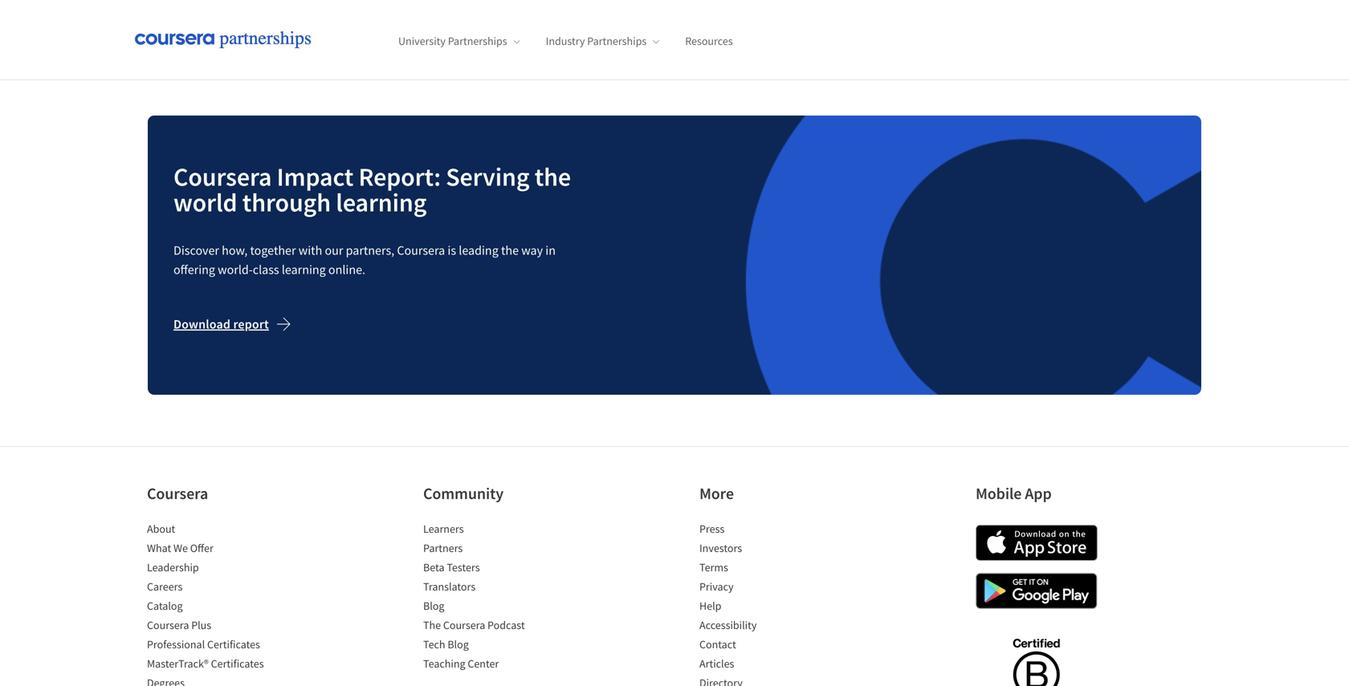 Task type: locate. For each thing, give the bounding box(es) containing it.
list item for coursera
[[147, 676, 284, 687]]

catalog link
[[147, 599, 183, 614]]

download
[[174, 317, 231, 333]]

the left way
[[501, 243, 519, 259]]

online.
[[328, 262, 366, 278]]

certificates
[[207, 638, 260, 652], [211, 657, 264, 672]]

industry
[[546, 34, 585, 48]]

certificates down professional certificates link
[[211, 657, 264, 672]]

the coursera podcast link
[[423, 619, 525, 633]]

0 vertical spatial learning
[[336, 186, 427, 219]]

1 horizontal spatial blog
[[448, 638, 469, 652]]

coursera up how,
[[174, 161, 272, 193]]

discover how, together with our partners, coursera is leading the way in offering world-class learning online.
[[174, 243, 556, 278]]

list containing learners
[[423, 521, 560, 676]]

0 horizontal spatial list
[[147, 521, 284, 687]]

learners
[[423, 522, 464, 537]]

industry partnerships link
[[546, 34, 660, 48]]

professional certificates link
[[147, 638, 260, 652]]

1 horizontal spatial partnerships
[[587, 34, 647, 48]]

1 vertical spatial learning
[[282, 262, 326, 278]]

coursera impact report: serving the world through learning
[[174, 161, 571, 219]]

learning inside coursera impact report: serving the world through learning
[[336, 186, 427, 219]]

2 partnerships from the left
[[587, 34, 647, 48]]

center
[[468, 657, 499, 672]]

1 list from the left
[[147, 521, 284, 687]]

report:
[[359, 161, 441, 193]]

translators link
[[423, 580, 476, 595]]

offering
[[174, 262, 215, 278]]

learning up "partners,"
[[336, 186, 427, 219]]

coursera
[[174, 161, 272, 193], [397, 243, 445, 259], [147, 484, 208, 504], [147, 619, 189, 633], [443, 619, 485, 633]]

about link
[[147, 522, 175, 537]]

list for coursera
[[147, 521, 284, 687]]

1 list item from the left
[[147, 676, 284, 687]]

investors link
[[700, 542, 742, 556]]

0 vertical spatial the
[[535, 161, 571, 193]]

catalog
[[147, 599, 183, 614]]

list item down articles link
[[700, 676, 836, 687]]

learners partners beta testers translators blog the coursera podcast tech blog teaching center
[[423, 522, 525, 672]]

partners,
[[346, 243, 395, 259]]

blog up the
[[423, 599, 445, 614]]

list containing press
[[700, 521, 836, 687]]

resources link
[[685, 34, 733, 48]]

professional
[[147, 638, 205, 652]]

logo of certified b corporation image
[[1004, 630, 1070, 687]]

2 list item from the left
[[700, 676, 836, 687]]

partnerships right industry
[[587, 34, 647, 48]]

coursera up tech blog link
[[443, 619, 485, 633]]

privacy link
[[700, 580, 734, 595]]

coursera down catalog "link"
[[147, 619, 189, 633]]

blog up teaching center link
[[448, 638, 469, 652]]

1 horizontal spatial list
[[423, 521, 560, 676]]

coursera inside the about what we offer leadership careers catalog coursera plus professional certificates mastertrack® certificates
[[147, 619, 189, 633]]

0 horizontal spatial the
[[501, 243, 519, 259]]

coursera inside "discover how, together with our partners, coursera is leading the way in offering world-class learning online."
[[397, 243, 445, 259]]

class
[[253, 262, 279, 278]]

0 horizontal spatial learning
[[282, 262, 326, 278]]

mastertrack®
[[147, 657, 209, 672]]

0 horizontal spatial list item
[[147, 676, 284, 687]]

3 list from the left
[[700, 521, 836, 687]]

the
[[423, 619, 441, 633]]

0 vertical spatial blog
[[423, 599, 445, 614]]

in
[[546, 243, 556, 259]]

blog
[[423, 599, 445, 614], [448, 638, 469, 652]]

tech blog link
[[423, 638, 469, 652]]

2 horizontal spatial list
[[700, 521, 836, 687]]

terms
[[700, 561, 728, 575]]

serving
[[446, 161, 530, 193]]

mobile app
[[976, 484, 1052, 504]]

list item down mastertrack® certificates link
[[147, 676, 284, 687]]

0 horizontal spatial partnerships
[[448, 34, 507, 48]]

list
[[147, 521, 284, 687], [423, 521, 560, 676], [700, 521, 836, 687]]

about
[[147, 522, 175, 537]]

partnerships right the university
[[448, 34, 507, 48]]

the right serving
[[535, 161, 571, 193]]

accessibility link
[[700, 619, 757, 633]]

teaching
[[423, 657, 466, 672]]

what we offer link
[[147, 542, 213, 556]]

partnerships
[[448, 34, 507, 48], [587, 34, 647, 48]]

terms link
[[700, 561, 728, 575]]

community
[[423, 484, 504, 504]]

learning
[[336, 186, 427, 219], [282, 262, 326, 278]]

careers link
[[147, 580, 183, 595]]

the
[[535, 161, 571, 193], [501, 243, 519, 259]]

1 vertical spatial blog
[[448, 638, 469, 652]]

list item
[[147, 676, 284, 687], [700, 676, 836, 687]]

1 vertical spatial the
[[501, 243, 519, 259]]

help
[[700, 599, 722, 614]]

help link
[[700, 599, 722, 614]]

world-
[[218, 262, 253, 278]]

coursera left is in the top left of the page
[[397, 243, 445, 259]]

list containing about
[[147, 521, 284, 687]]

teaching center link
[[423, 657, 499, 672]]

1 horizontal spatial the
[[535, 161, 571, 193]]

1 partnerships from the left
[[448, 34, 507, 48]]

podcast
[[488, 619, 525, 633]]

1 horizontal spatial learning
[[336, 186, 427, 219]]

list for community
[[423, 521, 560, 676]]

tech
[[423, 638, 445, 652]]

2 list from the left
[[423, 521, 560, 676]]

download report button
[[174, 305, 304, 344]]

1 horizontal spatial list item
[[700, 676, 836, 687]]

certificates up mastertrack® certificates link
[[207, 638, 260, 652]]

learning inside "discover how, together with our partners, coursera is leading the way in offering world-class learning online."
[[282, 262, 326, 278]]

learners link
[[423, 522, 464, 537]]

what
[[147, 542, 171, 556]]

learning down with
[[282, 262, 326, 278]]

beta testers link
[[423, 561, 480, 575]]



Task type: vqa. For each thing, say whether or not it's contained in the screenshot.
and inside button
no



Task type: describe. For each thing, give the bounding box(es) containing it.
university partnerships
[[398, 34, 507, 48]]

list for more
[[700, 521, 836, 687]]

partners
[[423, 542, 463, 556]]

list item for more
[[700, 676, 836, 687]]

offer
[[190, 542, 213, 556]]

partnerships for university partnerships
[[448, 34, 507, 48]]

more
[[700, 484, 734, 504]]

testers
[[447, 561, 480, 575]]

accessibility
[[700, 619, 757, 633]]

we
[[174, 542, 188, 556]]

our
[[325, 243, 343, 259]]

articles
[[700, 657, 734, 672]]

mastertrack® certificates link
[[147, 657, 264, 672]]

is
[[448, 243, 456, 259]]

resources
[[685, 34, 733, 48]]

get it on google play image
[[976, 574, 1098, 610]]

industry partnerships
[[546, 34, 647, 48]]

through
[[242, 186, 331, 219]]

university
[[398, 34, 446, 48]]

coursera inside learners partners beta testers translators blog the coursera podcast tech blog teaching center
[[443, 619, 485, 633]]

download report
[[174, 317, 269, 333]]

contact
[[700, 638, 736, 652]]

0 horizontal spatial blog
[[423, 599, 445, 614]]

discover
[[174, 243, 219, 259]]

impact
[[277, 161, 354, 193]]

report
[[233, 317, 269, 333]]

coursera inside coursera impact report: serving the world through learning
[[174, 161, 272, 193]]

about what we offer leadership careers catalog coursera plus professional certificates mastertrack® certificates
[[147, 522, 264, 672]]

beta
[[423, 561, 445, 575]]

press link
[[700, 522, 725, 537]]

with
[[299, 243, 322, 259]]

world
[[174, 186, 237, 219]]

how,
[[222, 243, 248, 259]]

coursera plus link
[[147, 619, 211, 633]]

leadership link
[[147, 561, 199, 575]]

articles link
[[700, 657, 734, 672]]

press investors terms privacy help accessibility contact articles
[[700, 522, 757, 672]]

university partnerships link
[[398, 34, 520, 48]]

together
[[250, 243, 296, 259]]

coursera up about 'link' at the bottom
[[147, 484, 208, 504]]

careers
[[147, 580, 183, 595]]

way
[[521, 243, 543, 259]]

partners link
[[423, 542, 463, 556]]

plus
[[191, 619, 211, 633]]

press
[[700, 522, 725, 537]]

contact link
[[700, 638, 736, 652]]

partnerships for industry partnerships
[[587, 34, 647, 48]]

leadership
[[147, 561, 199, 575]]

app
[[1025, 484, 1052, 504]]

the inside "discover how, together with our partners, coursera is leading the way in offering world-class learning online."
[[501, 243, 519, 259]]

0 vertical spatial certificates
[[207, 638, 260, 652]]

leading
[[459, 243, 499, 259]]

the inside coursera impact report: serving the world through learning
[[535, 161, 571, 193]]

privacy
[[700, 580, 734, 595]]

translators
[[423, 580, 476, 595]]

blog link
[[423, 599, 445, 614]]

mobile
[[976, 484, 1022, 504]]

coursera partnerships image
[[135, 29, 328, 50]]

1 vertical spatial certificates
[[211, 657, 264, 672]]

download on the app store image
[[976, 525, 1098, 562]]

investors
[[700, 542, 742, 556]]



